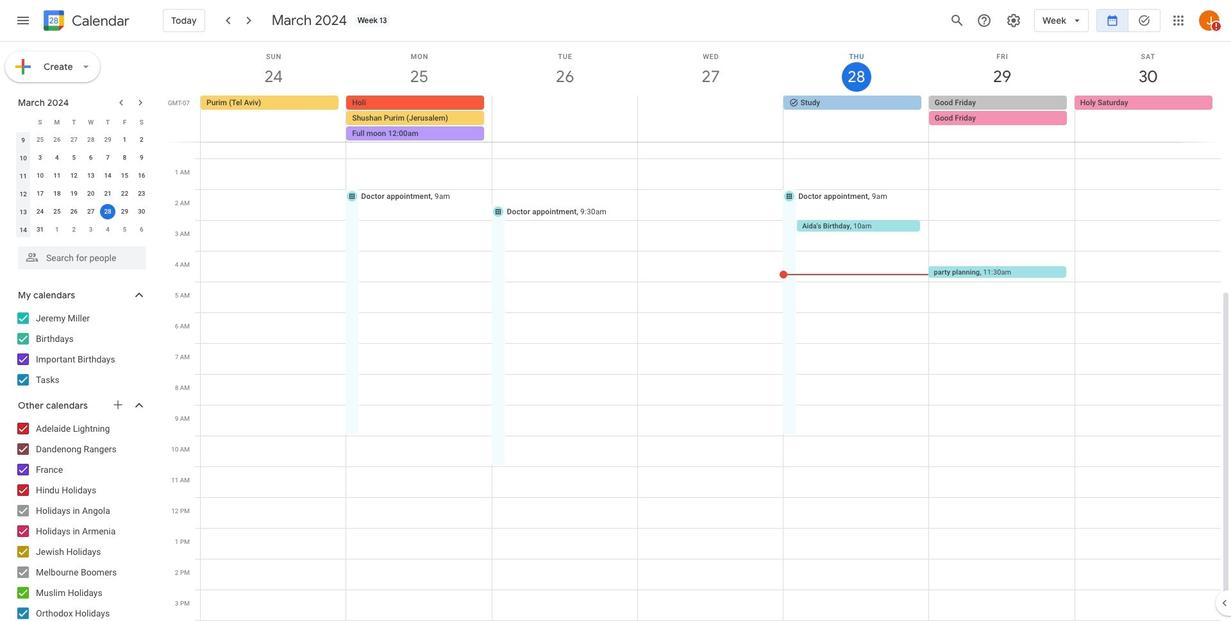 Task type: describe. For each thing, give the bounding box(es) containing it.
9 element
[[134, 150, 149, 166]]

7 element
[[100, 150, 116, 166]]

other calendars list
[[3, 418, 159, 621]]

22 element
[[117, 186, 132, 201]]

26 element
[[66, 204, 82, 219]]

row group inside march 2024 grid
[[15, 131, 150, 239]]

3 element
[[32, 150, 48, 166]]

11 element
[[49, 168, 65, 183]]

april 4 element
[[100, 222, 116, 237]]

29 element
[[117, 204, 132, 219]]

19 element
[[66, 186, 82, 201]]

16 element
[[134, 168, 149, 183]]

31 element
[[32, 222, 48, 237]]

24 element
[[32, 204, 48, 219]]

2 element
[[134, 132, 149, 148]]

add other calendars image
[[112, 398, 124, 411]]

column header inside march 2024 grid
[[15, 113, 32, 131]]

1 element
[[117, 132, 132, 148]]

calendar element
[[41, 8, 130, 36]]

settings menu image
[[1007, 13, 1022, 28]]

march 2024 grid
[[12, 113, 150, 239]]

my calendars list
[[3, 308, 159, 390]]

14 element
[[100, 168, 116, 183]]

february 26 element
[[49, 132, 65, 148]]

february 29 element
[[100, 132, 116, 148]]

april 5 element
[[117, 222, 132, 237]]



Task type: vqa. For each thing, say whether or not it's contained in the screenshot.
17 ELEMENT
yes



Task type: locate. For each thing, give the bounding box(es) containing it.
8 element
[[117, 150, 132, 166]]

february 27 element
[[66, 132, 82, 148]]

17 element
[[32, 186, 48, 201]]

april 3 element
[[83, 222, 99, 237]]

heading
[[69, 13, 130, 29]]

20 element
[[83, 186, 99, 201]]

21 element
[[100, 186, 116, 201]]

6 element
[[83, 150, 99, 166]]

april 6 element
[[134, 222, 149, 237]]

10 element
[[32, 168, 48, 183]]

heading inside calendar element
[[69, 13, 130, 29]]

27 element
[[83, 204, 99, 219]]

13 element
[[83, 168, 99, 183]]

Search for people text field
[[26, 246, 139, 269]]

april 1 element
[[49, 222, 65, 237]]

row group
[[15, 131, 150, 239]]

main drawer image
[[15, 13, 31, 28]]

4 element
[[49, 150, 65, 166]]

28, today element
[[100, 204, 116, 219]]

february 28 element
[[83, 132, 99, 148]]

grid
[[164, 42, 1232, 621]]

february 25 element
[[32, 132, 48, 148]]

30 element
[[134, 204, 149, 219]]

None search field
[[0, 241, 159, 269]]

5 element
[[66, 150, 82, 166]]

cell inside row group
[[99, 203, 116, 221]]

18 element
[[49, 186, 65, 201]]

23 element
[[134, 186, 149, 201]]

april 2 element
[[66, 222, 82, 237]]

25 element
[[49, 204, 65, 219]]

row
[[195, 96, 1232, 142], [15, 113, 150, 131], [15, 131, 150, 149], [15, 149, 150, 167], [15, 167, 150, 185], [15, 185, 150, 203], [15, 203, 150, 221], [15, 221, 150, 239]]

15 element
[[117, 168, 132, 183]]

12 element
[[66, 168, 82, 183]]

column header
[[15, 113, 32, 131]]

cell
[[347, 96, 492, 142], [492, 96, 638, 142], [638, 96, 784, 142], [929, 96, 1075, 142], [99, 203, 116, 221]]



